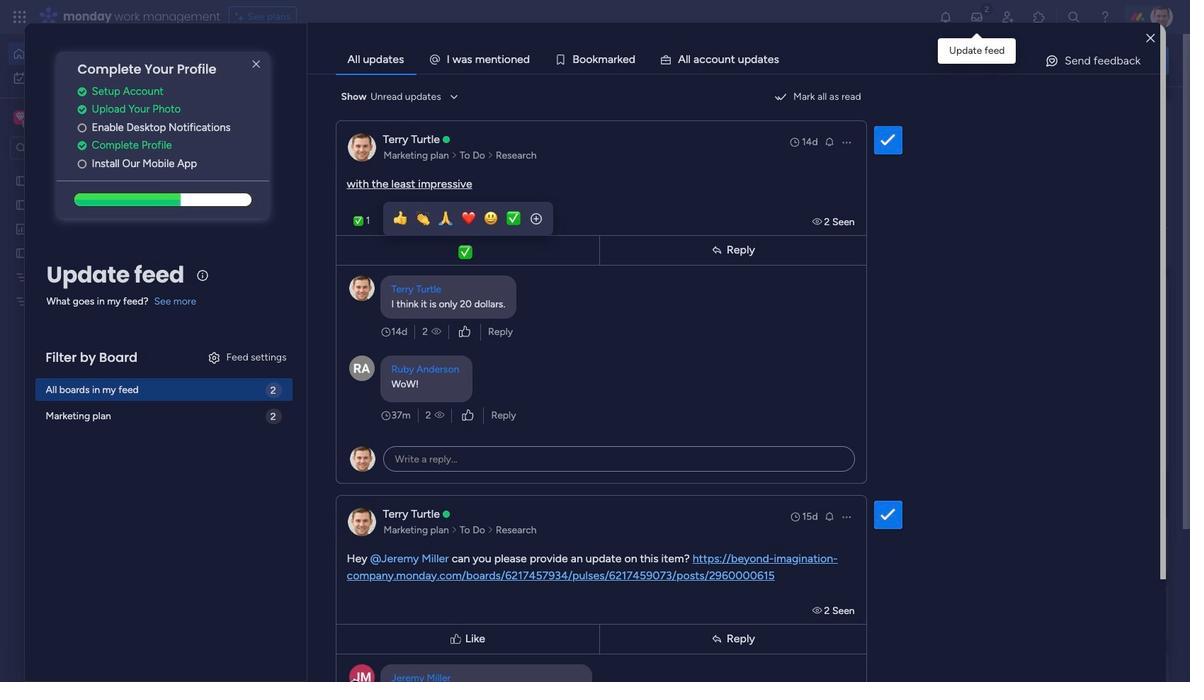 Task type: locate. For each thing, give the bounding box(es) containing it.
slider arrow image
[[451, 148, 458, 163], [451, 523, 458, 537]]

tab list
[[336, 45, 1161, 74]]

2 check circle image from the top
[[78, 141, 87, 151]]

1 horizontal spatial dapulse x slim image
[[1148, 103, 1165, 120]]

0 vertical spatial slider arrow image
[[487, 148, 494, 163]]

slider arrow image for second slider arrow image from the top of the page
[[487, 523, 494, 537]]

options image
[[841, 136, 852, 148]]

v2 like image
[[462, 408, 474, 423]]

1 vertical spatial v2 seen image
[[432, 325, 442, 339]]

1 vertical spatial option
[[9, 67, 172, 89]]

0 vertical spatial dapulse x slim image
[[248, 56, 265, 73]]

option up check circle image
[[9, 43, 172, 65]]

public board image right add to favorites icon
[[700, 259, 716, 274]]

templates image image
[[969, 285, 1156, 383]]

1 vertical spatial slider arrow image
[[487, 523, 494, 537]]

check circle image
[[78, 86, 87, 97]]

1 vertical spatial public board image
[[700, 259, 716, 274]]

option down search in workspace field
[[0, 168, 181, 170]]

v2 seen image for v2 like image
[[435, 409, 445, 423]]

1 vertical spatial check circle image
[[78, 141, 87, 151]]

circle o image
[[78, 122, 87, 133]]

check circle image
[[78, 104, 87, 115], [78, 141, 87, 151]]

close image
[[1147, 33, 1155, 44]]

quick search results list box
[[219, 133, 923, 494]]

notifications image
[[939, 10, 953, 24]]

public board image up public dashboard image
[[15, 198, 28, 211]]

0 vertical spatial slider arrow image
[[451, 148, 458, 163]]

1 workspace image from the left
[[13, 110, 28, 125]]

check circle image down circle o image
[[78, 141, 87, 151]]

2 slider arrow image from the top
[[487, 523, 494, 537]]

tab
[[336, 45, 416, 74]]

check circle image up circle o image
[[78, 104, 87, 115]]

getting started element
[[957, 516, 1169, 573]]

reminder image
[[824, 136, 835, 147]]

contact sales element
[[957, 652, 1169, 682]]

0 vertical spatial v2 seen image
[[813, 216, 825, 228]]

slider arrow image for 1st slider arrow image from the top of the page
[[487, 148, 494, 163]]

list box
[[0, 165, 181, 504]]

2 image
[[981, 1, 993, 17]]

option
[[9, 43, 172, 65], [9, 67, 172, 89], [0, 168, 181, 170]]

1 check circle image from the top
[[78, 104, 87, 115]]

2 vertical spatial v2 seen image
[[435, 409, 445, 423]]

public board image
[[15, 174, 28, 187], [700, 259, 716, 274]]

add to favorites image
[[652, 259, 666, 273]]

slider arrow image
[[487, 148, 494, 163], [487, 523, 494, 537]]

dapulse x slim image
[[248, 56, 265, 73], [1148, 103, 1165, 120]]

v2 user feedback image
[[968, 53, 979, 69]]

workspace image
[[13, 110, 28, 125], [16, 110, 25, 125]]

1 slider arrow image from the top
[[487, 148, 494, 163]]

1 vertical spatial slider arrow image
[[451, 523, 458, 537]]

option up workspace selection element
[[9, 67, 172, 89]]

v2 seen image
[[813, 216, 825, 228], [432, 325, 442, 339], [435, 409, 445, 423]]

search everything image
[[1067, 10, 1081, 24]]

0 vertical spatial check circle image
[[78, 104, 87, 115]]

public board image up public dashboard image
[[15, 174, 28, 187]]

public board image
[[15, 198, 28, 211], [15, 246, 28, 259], [468, 259, 484, 274]]

0 horizontal spatial public board image
[[15, 174, 28, 187]]

select product image
[[13, 10, 27, 24]]



Task type: vqa. For each thing, say whether or not it's contained in the screenshot.
topmost heading
no



Task type: describe. For each thing, give the bounding box(es) containing it.
workspace selection element
[[13, 109, 118, 128]]

1 vertical spatial dapulse x slim image
[[1148, 103, 1165, 120]]

remove from favorites image
[[420, 433, 434, 447]]

1 horizontal spatial public board image
[[700, 259, 716, 274]]

public board image down public dashboard image
[[15, 246, 28, 259]]

update feed image
[[970, 10, 984, 24]]

2 slider arrow image from the top
[[451, 523, 458, 537]]

v2 like image
[[459, 324, 471, 340]]

1 slider arrow image from the top
[[451, 148, 458, 163]]

v2 bolt switch image
[[1079, 53, 1087, 68]]

0 vertical spatial option
[[9, 43, 172, 65]]

public dashboard image
[[15, 222, 28, 235]]

see plans image
[[235, 9, 248, 25]]

circle o image
[[78, 159, 87, 169]]

2 vertical spatial option
[[0, 168, 181, 170]]

2 element
[[362, 534, 379, 551]]

invite members image
[[1001, 10, 1015, 24]]

close recently visited image
[[219, 116, 236, 133]]

help center element
[[957, 584, 1169, 641]]

monday marketplace image
[[1032, 10, 1047, 24]]

add to favorites image
[[420, 259, 434, 273]]

0 vertical spatial public board image
[[15, 174, 28, 187]]

public board image right add to favorites image
[[468, 259, 484, 274]]

0 horizontal spatial dapulse x slim image
[[248, 56, 265, 73]]

terry turtle image
[[1151, 6, 1173, 28]]

v2 seen image for v2 like icon
[[432, 325, 442, 339]]

Search in workspace field
[[30, 140, 118, 156]]

help image
[[1098, 10, 1112, 24]]

2 workspace image from the left
[[16, 110, 25, 125]]

v2 seen image
[[813, 605, 825, 617]]

give feedback image
[[1045, 54, 1059, 68]]



